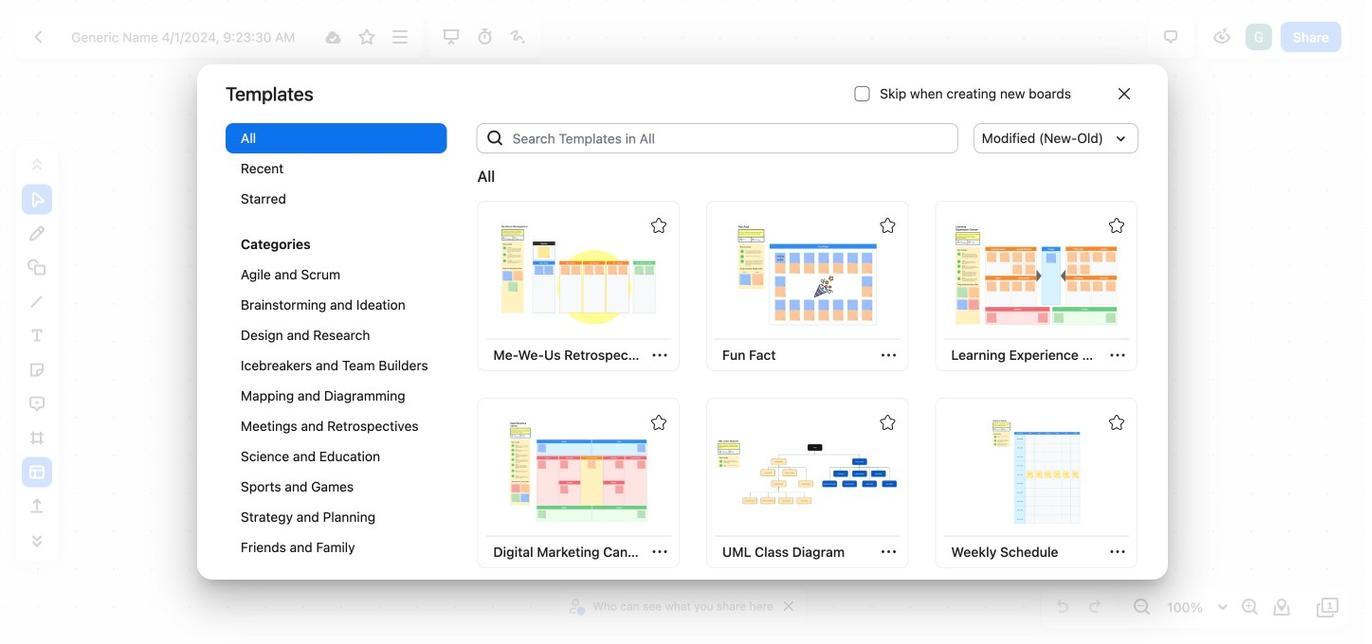 Task type: vqa. For each thing, say whether or not it's contained in the screenshot.
the more options "image"
yes



Task type: locate. For each thing, give the bounding box(es) containing it.
card for template fun fact element
[[706, 201, 909, 372]]

2 horizontal spatial star this whiteboard image
[[1109, 218, 1125, 233]]

thumbnail for weekly schedule image
[[946, 419, 1127, 525]]

0 horizontal spatial star this whiteboard image
[[651, 218, 667, 233]]

thumbnail for learning experience canvas image
[[946, 222, 1127, 328]]

dashboard image
[[27, 26, 50, 48]]

star this whiteboard image
[[355, 26, 378, 48], [651, 415, 667, 430], [880, 415, 896, 430], [1109, 415, 1125, 430]]

card for template uml class diagram element
[[706, 398, 909, 569]]

thumbnail for uml class diagram image
[[717, 419, 898, 525]]

2 star this whiteboard image from the left
[[880, 218, 896, 233]]

star this whiteboard image inside card for template fun fact element
[[880, 218, 896, 233]]

list item
[[1244, 22, 1274, 52]]

list
[[1244, 22, 1274, 52]]

star this whiteboard image
[[651, 218, 667, 233], [880, 218, 896, 233], [1109, 218, 1125, 233]]

star this whiteboard image inside card for template me-we-us retrospective element
[[651, 218, 667, 233]]

1 horizontal spatial star this whiteboard image
[[880, 218, 896, 233]]

star this whiteboard image inside card for template weekly schedule element
[[1109, 415, 1125, 430]]

0 vertical spatial close image
[[1119, 88, 1130, 100]]

laser image
[[507, 26, 530, 48]]

star this whiteboard image inside card for template uml class diagram element
[[880, 415, 896, 430]]

star this whiteboard image inside card for template digital marketing canvas element
[[651, 415, 667, 430]]

zoom out image
[[1130, 596, 1153, 619]]

comment panel image
[[1159, 26, 1182, 48]]

0 horizontal spatial close image
[[784, 602, 793, 612]]

zoom in image
[[1238, 596, 1261, 619]]

3 star this whiteboard image from the left
[[1109, 218, 1125, 233]]

1 star this whiteboard image from the left
[[651, 218, 667, 233]]

close image
[[1119, 88, 1130, 100], [784, 602, 793, 612]]

presentation image
[[440, 26, 463, 48]]

1 horizontal spatial close image
[[1119, 88, 1130, 100]]

status
[[477, 165, 495, 188]]

thumbnail for me-we-us retrospective image
[[488, 222, 669, 328]]

star this whiteboard image inside card for template learning experience canvas element
[[1109, 218, 1125, 233]]



Task type: describe. For each thing, give the bounding box(es) containing it.
star this whiteboard image for card for template digital marketing canvas element
[[651, 415, 667, 430]]

star this whiteboard image for thumbnail for fun fact
[[880, 218, 896, 233]]

thumbnail for digital marketing canvas image
[[488, 419, 669, 525]]

1 vertical spatial close image
[[784, 602, 793, 612]]

star this whiteboard image for card for template uml class diagram element
[[880, 415, 896, 430]]

star this whiteboard image for thumbnail for learning experience canvas
[[1109, 218, 1125, 233]]

categories element
[[226, 123, 447, 582]]

star this whiteboard image for thumbnail for me-we-us retrospective
[[651, 218, 667, 233]]

card for template learning experience canvas element
[[935, 201, 1138, 372]]

card for template weekly schedule element
[[935, 398, 1138, 569]]

Search Templates in All text field
[[505, 123, 958, 154]]

card for template digital marketing canvas element
[[477, 398, 680, 569]]

more options image
[[389, 26, 412, 48]]

pages image
[[1317, 596, 1340, 619]]

thumbnail for fun fact image
[[717, 222, 898, 328]]

timer image
[[473, 26, 496, 48]]

card for template me-we-us retrospective element
[[477, 201, 680, 372]]

Document name text field
[[57, 22, 315, 52]]

star this whiteboard image for card for template weekly schedule element
[[1109, 415, 1125, 430]]



